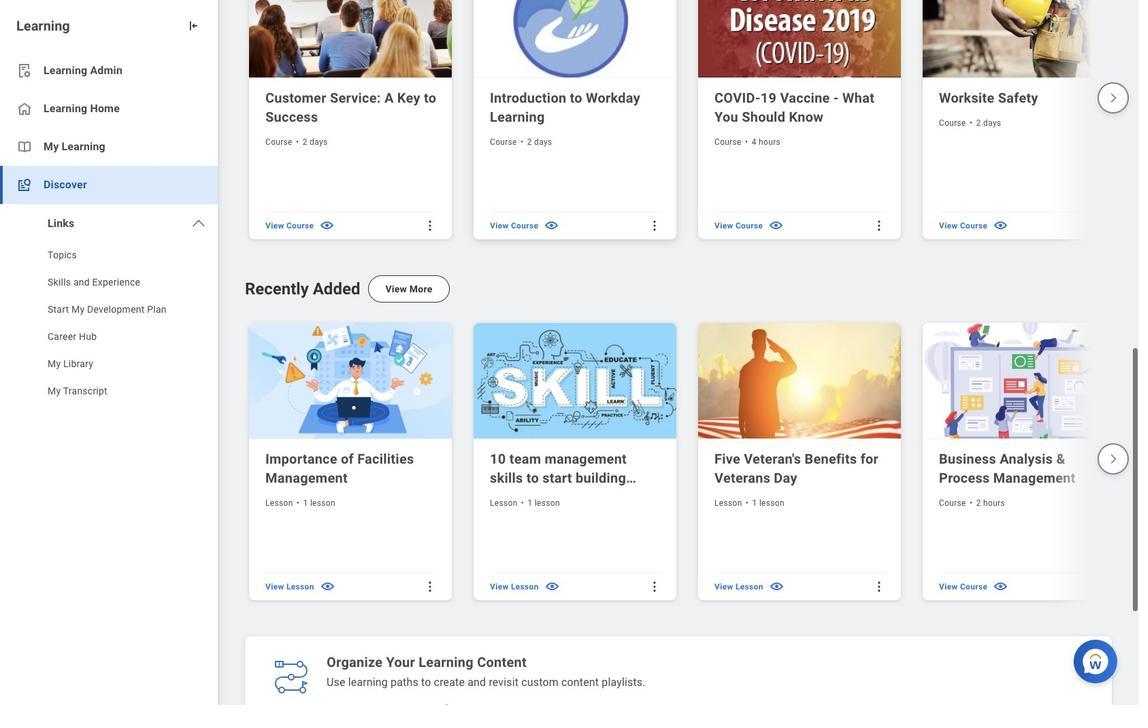 Task type: describe. For each thing, give the bounding box(es) containing it.
benefits
[[805, 451, 857, 468]]

home
[[90, 102, 120, 115]]

covid-19 vaccine - what you should know
[[715, 90, 875, 125]]

worksite safety
[[939, 90, 1039, 106]]

2 for business
[[977, 499, 982, 508]]

five veteran's benefits for veterans day
[[715, 451, 879, 487]]

days for introduction
[[534, 137, 552, 147]]

view for introduction to workday learning
[[490, 221, 509, 231]]

organize your learning content use learning paths to create and revisit custom content playlists.
[[327, 655, 646, 690]]

library
[[63, 359, 93, 370]]

development
[[87, 304, 145, 315]]

recently added
[[245, 280, 360, 299]]

10
[[490, 451, 506, 468]]

five
[[715, 451, 741, 468]]

for
[[861, 451, 879, 468]]

chevron up image
[[191, 216, 207, 232]]

arrow right image
[[439, 703, 455, 706]]

a
[[385, 90, 394, 106]]

content
[[477, 655, 527, 671]]

home image
[[16, 101, 33, 117]]

visible image for customer service: a key to success
[[319, 218, 335, 234]]

2 for customer
[[303, 137, 308, 147]]

visible image for covid-19 vaccine - what you should know
[[769, 218, 784, 234]]

hours for management
[[984, 499, 1005, 508]]

1 for veteran's
[[753, 499, 757, 508]]

covid-19 vaccine - what you should know image
[[698, 0, 904, 78]]

my learning link
[[0, 128, 218, 166]]

five veteran's benefits for veterans day image
[[698, 323, 904, 440]]

days for customer
[[310, 137, 328, 147]]

view course for introduction to workday learning
[[490, 221, 539, 231]]

admin
[[90, 64, 123, 77]]

learning up report parameter icon
[[16, 18, 70, 34]]

view more
[[386, 284, 433, 295]]

process
[[939, 470, 990, 487]]

start
[[48, 304, 69, 315]]

playlists.
[[602, 677, 646, 690]]

covid-
[[715, 90, 761, 106]]

view more button
[[369, 276, 450, 303]]

hub
[[79, 332, 97, 342]]

-
[[834, 90, 839, 106]]

view lesson for importance of facilities management
[[265, 583, 314, 592]]

learning
[[348, 677, 388, 690]]

content
[[562, 677, 599, 690]]

list containing importance of facilities management
[[245, 319, 1140, 605]]

management inside business analysis & process management
[[994, 470, 1076, 487]]

19 vaccine
[[761, 90, 830, 106]]

my transcript
[[48, 386, 108, 397]]

skills
[[48, 277, 71, 288]]

chevron right image for business analysis & process management
[[1108, 453, 1120, 466]]

learning down 'learning home'
[[62, 140, 105, 153]]

2 days for introduction
[[527, 137, 552, 147]]

of
[[341, 451, 354, 468]]

1 for of
[[303, 499, 308, 508]]

lesson for team
[[535, 499, 560, 508]]

customer service: a key to success link
[[265, 88, 438, 127]]

to inside customer service: a key to success
[[424, 90, 436, 106]]

10 team management skills to start building today image
[[474, 323, 679, 440]]

list containing learning admin
[[0, 52, 218, 406]]

veteran's
[[744, 451, 801, 468]]

view course for business analysis & process management
[[939, 583, 988, 592]]

introduction to workday learning image
[[474, 0, 679, 78]]

&
[[1057, 451, 1066, 468]]

know
[[789, 109, 824, 125]]

and inside organize your learning content use learning paths to create and revisit custom content playlists.
[[468, 677, 486, 690]]

added
[[313, 280, 360, 299]]

key
[[397, 90, 421, 106]]

links
[[48, 217, 75, 230]]

workday
[[586, 90, 641, 106]]

career hub
[[48, 332, 97, 342]]

related actions vertical image for introduction to workday learning
[[648, 219, 662, 233]]

related actions vertical image for 10 team management skills to start building today
[[648, 581, 662, 594]]

business analysis & process management
[[939, 451, 1076, 487]]

visible image for business analysis & process management
[[993, 580, 1009, 595]]

management
[[545, 451, 627, 468]]

1 lesson for team
[[528, 499, 560, 508]]

view for importance of facilities management
[[265, 583, 284, 592]]

importance of facilities management
[[265, 451, 414, 487]]

create
[[434, 677, 465, 690]]

analysis
[[1000, 451, 1053, 468]]

list containing topics
[[0, 243, 218, 406]]

view lesson for 10 team management skills to start building today
[[490, 583, 539, 592]]

topics
[[48, 250, 77, 261]]

to inside organize your learning content use learning paths to create and revisit custom content playlists.
[[421, 677, 431, 690]]

view for customer service: a key to success
[[265, 221, 284, 231]]

success
[[265, 109, 318, 125]]

customer
[[265, 90, 327, 106]]

transcript
[[63, 386, 108, 397]]

five veteran's benefits for veterans day link
[[715, 450, 888, 488]]

related actions vertical image for five veteran's benefits for veterans day
[[873, 581, 886, 594]]

paths
[[391, 677, 419, 690]]

to inside introduction to workday learning
[[570, 90, 583, 106]]

my library
[[48, 359, 93, 370]]

introduction
[[490, 90, 567, 106]]

view for five veteran's benefits for veterans day
[[715, 583, 734, 592]]

worksite safety link
[[939, 88, 1112, 107]]

organize
[[327, 655, 383, 671]]



Task type: vqa. For each thing, say whether or not it's contained in the screenshot.
"View Course" related to COVID-19 Vaccine - What You Should Know
yes



Task type: locate. For each thing, give the bounding box(es) containing it.
1 horizontal spatial lesson
[[535, 499, 560, 508]]

2 days
[[977, 118, 1002, 128], [303, 137, 328, 147], [527, 137, 552, 147]]

days down introduction to workday learning
[[534, 137, 552, 147]]

view inside button
[[386, 284, 407, 295]]

lesson down 'start'
[[535, 499, 560, 508]]

related actions vertical image
[[648, 219, 662, 233], [873, 219, 886, 233], [423, 581, 437, 594], [648, 581, 662, 594], [873, 581, 886, 594]]

importance of facilities management link
[[265, 450, 438, 488]]

hours for you
[[759, 137, 781, 147]]

lesson
[[310, 499, 336, 508], [535, 499, 560, 508], [760, 499, 785, 508]]

visible image for 10 team management skills to start building today
[[544, 580, 560, 595]]

0 horizontal spatial 1 lesson
[[303, 499, 336, 508]]

to left workday at right
[[570, 90, 583, 106]]

10 team management skills to start building today link
[[490, 450, 663, 506]]

days down success
[[310, 137, 328, 147]]

1 vertical spatial hours
[[984, 499, 1005, 508]]

skills and experience link
[[0, 270, 218, 297]]

4 hours
[[752, 137, 781, 147]]

today
[[490, 489, 525, 506]]

1 horizontal spatial and
[[468, 677, 486, 690]]

business
[[939, 451, 997, 468]]

1
[[303, 499, 308, 508], [528, 499, 533, 508], [753, 499, 757, 508]]

chevron right image for worksite safety
[[1108, 92, 1120, 104]]

my library link
[[0, 352, 218, 379]]

chevron right image
[[1108, 92, 1120, 104], [1108, 453, 1120, 466]]

0 horizontal spatial 1
[[303, 499, 308, 508]]

career
[[48, 332, 76, 342]]

2 horizontal spatial view lesson
[[715, 583, 764, 592]]

1 horizontal spatial view lesson
[[490, 583, 539, 592]]

visible image
[[993, 218, 1009, 234], [320, 580, 335, 595], [769, 580, 785, 595], [993, 580, 1009, 595]]

days for worksite
[[984, 118, 1002, 128]]

2 down worksite safety
[[977, 118, 982, 128]]

1 lesson down 'start'
[[528, 499, 560, 508]]

hours
[[759, 137, 781, 147], [984, 499, 1005, 508]]

learning admin link
[[0, 52, 218, 90]]

my for my learning
[[44, 140, 59, 153]]

1 horizontal spatial days
[[534, 137, 552, 147]]

plan
[[147, 304, 167, 315]]

day
[[774, 470, 798, 487]]

2 days for customer
[[303, 137, 328, 147]]

start my development plan link
[[0, 297, 218, 325]]

facilities
[[358, 451, 414, 468]]

my transcript link
[[0, 379, 218, 406]]

1 horizontal spatial hours
[[984, 499, 1005, 508]]

learning home link
[[0, 90, 218, 128]]

customer service: a key to success image
[[249, 0, 455, 78]]

1 view lesson from the left
[[265, 583, 314, 592]]

team
[[510, 451, 541, 468]]

3 lesson from the left
[[760, 499, 785, 508]]

start
[[543, 470, 572, 487]]

1 down veterans
[[753, 499, 757, 508]]

discover
[[44, 178, 87, 191]]

custom
[[522, 677, 559, 690]]

career hub link
[[0, 325, 218, 352]]

2 horizontal spatial lesson
[[760, 499, 785, 508]]

visible image
[[319, 218, 335, 234], [544, 218, 560, 234], [769, 218, 784, 234], [544, 580, 560, 595]]

my inside 'link'
[[48, 386, 61, 397]]

transformation import image
[[187, 19, 200, 33]]

learning up create
[[419, 655, 474, 671]]

visible image for introduction to workday learning
[[544, 218, 560, 234]]

and right skills
[[73, 277, 90, 288]]

topics link
[[0, 243, 218, 270]]

0 vertical spatial hours
[[759, 137, 781, 147]]

1 lesson for veteran's
[[753, 499, 785, 508]]

2 1 from the left
[[528, 499, 533, 508]]

worksite
[[939, 90, 995, 106]]

management inside importance of facilities management
[[265, 470, 348, 487]]

my learning
[[44, 140, 105, 153]]

2 days for worksite
[[977, 118, 1002, 128]]

learning inside organize your learning content use learning paths to create and revisit custom content playlists.
[[419, 655, 474, 671]]

days
[[984, 118, 1002, 128], [310, 137, 328, 147], [534, 137, 552, 147]]

1 lesson
[[303, 499, 336, 508], [528, 499, 560, 508], [753, 499, 785, 508]]

days down worksite safety
[[984, 118, 1002, 128]]

1 vertical spatial and
[[468, 677, 486, 690]]

2 down process
[[977, 499, 982, 508]]

recently
[[245, 280, 309, 299]]

learning admin
[[44, 64, 123, 77]]

2 management from the left
[[994, 470, 1076, 487]]

2 down the introduction
[[527, 137, 532, 147]]

you
[[715, 109, 739, 125]]

view lesson
[[265, 583, 314, 592], [490, 583, 539, 592], [715, 583, 764, 592]]

0 horizontal spatial view lesson
[[265, 583, 314, 592]]

2 horizontal spatial days
[[984, 118, 1002, 128]]

learning up my learning
[[44, 102, 87, 115]]

1 horizontal spatial 2 days
[[527, 137, 552, 147]]

view
[[265, 221, 284, 231], [490, 221, 509, 231], [715, 221, 734, 231], [939, 221, 958, 231], [386, 284, 407, 295], [265, 583, 284, 592], [490, 583, 509, 592], [715, 583, 734, 592], [939, 583, 958, 592]]

1 lesson down day on the right bottom
[[753, 499, 785, 508]]

1 for team
[[528, 499, 533, 508]]

should
[[742, 109, 786, 125]]

introduction to workday learning link
[[490, 88, 663, 127]]

2 for worksite
[[977, 118, 982, 128]]

2 horizontal spatial 2 days
[[977, 118, 1002, 128]]

safety
[[998, 90, 1039, 106]]

what
[[843, 90, 875, 106]]

1 right today
[[528, 499, 533, 508]]

2 hours
[[977, 499, 1005, 508]]

worksite safety image
[[923, 0, 1129, 78]]

1 1 from the left
[[303, 499, 308, 508]]

my for my library
[[48, 359, 61, 370]]

start my development plan
[[48, 304, 167, 315]]

my left transcript
[[48, 386, 61, 397]]

veterans
[[715, 470, 771, 487]]

view lesson for five veteran's benefits for veterans day
[[715, 583, 764, 592]]

hours right 4
[[759, 137, 781, 147]]

2 days down success
[[303, 137, 328, 147]]

management down importance
[[265, 470, 348, 487]]

1 down importance
[[303, 499, 308, 508]]

0 horizontal spatial 2 days
[[303, 137, 328, 147]]

management down 'analysis'
[[994, 470, 1076, 487]]

related actions vertical image for importance of facilities management
[[423, 581, 437, 594]]

2 lesson from the left
[[535, 499, 560, 508]]

view course for covid-19 vaccine - what you should know
[[715, 221, 763, 231]]

to inside 10 team management skills to start building today
[[527, 470, 539, 487]]

use
[[327, 677, 346, 690]]

building
[[576, 470, 626, 487]]

importance
[[265, 451, 338, 468]]

learning inside introduction to workday learning
[[490, 109, 545, 125]]

more
[[410, 284, 433, 295]]

covid-19 vaccine - what you should know link
[[715, 88, 888, 127]]

experience
[[92, 277, 140, 288]]

0 horizontal spatial days
[[310, 137, 328, 147]]

2 days down introduction to workday learning
[[527, 137, 552, 147]]

importance of facilities management image
[[249, 323, 455, 440]]

learning left admin
[[44, 64, 87, 77]]

view for 10 team management skills to start building today
[[490, 583, 509, 592]]

1 lesson from the left
[[310, 499, 336, 508]]

view course for customer service: a key to success
[[265, 221, 314, 231]]

skills and experience
[[48, 277, 140, 288]]

3 view lesson from the left
[[715, 583, 764, 592]]

skills
[[490, 470, 523, 487]]

my
[[44, 140, 59, 153], [72, 304, 85, 315], [48, 359, 61, 370], [48, 386, 61, 397]]

related actions vertical image
[[423, 219, 437, 233]]

customer service: a key to success
[[265, 90, 436, 125]]

0 vertical spatial and
[[73, 277, 90, 288]]

2 1 lesson from the left
[[528, 499, 560, 508]]

related actions vertical image for covid-19 vaccine - what you should know
[[873, 219, 886, 233]]

my left library
[[48, 359, 61, 370]]

view for business analysis & process management
[[939, 583, 958, 592]]

lesson down importance of facilities management
[[310, 499, 336, 508]]

your
[[386, 655, 415, 671]]

list containing customer service: a key to success
[[245, 0, 1140, 243]]

0 horizontal spatial hours
[[759, 137, 781, 147]]

view for covid-19 vaccine - what you should know
[[715, 221, 734, 231]]

my right book open image
[[44, 140, 59, 153]]

2 for introduction
[[527, 137, 532, 147]]

2 horizontal spatial 1
[[753, 499, 757, 508]]

visible image for importance of facilities management
[[320, 580, 335, 595]]

my right start
[[72, 304, 85, 315]]

3 1 lesson from the left
[[753, 499, 785, 508]]

course
[[939, 118, 967, 128], [265, 137, 293, 147], [490, 137, 517, 147], [715, 137, 742, 147], [287, 221, 314, 231], [511, 221, 539, 231], [736, 221, 763, 231], [960, 221, 988, 231], [939, 499, 967, 508], [960, 583, 988, 592]]

2 down success
[[303, 137, 308, 147]]

business analysis & process management image
[[923, 323, 1129, 440]]

to
[[424, 90, 436, 106], [570, 90, 583, 106], [527, 470, 539, 487], [421, 677, 431, 690]]

4
[[752, 137, 757, 147]]

revisit
[[489, 677, 519, 690]]

list
[[245, 0, 1140, 243], [0, 52, 218, 406], [0, 243, 218, 406], [245, 319, 1140, 605]]

lesson down day on the right bottom
[[760, 499, 785, 508]]

lesson
[[265, 499, 293, 508], [490, 499, 518, 508], [715, 499, 742, 508], [287, 583, 314, 592], [511, 583, 539, 592], [736, 583, 764, 592]]

view course
[[265, 221, 314, 231], [490, 221, 539, 231], [715, 221, 763, 231], [939, 221, 988, 231], [939, 583, 988, 592]]

visible image for five veteran's benefits for veterans day
[[769, 580, 785, 595]]

0 vertical spatial chevron right image
[[1108, 92, 1120, 104]]

management
[[265, 470, 348, 487], [994, 470, 1076, 487]]

2 horizontal spatial 1 lesson
[[753, 499, 785, 508]]

0 horizontal spatial and
[[73, 277, 90, 288]]

1 vertical spatial chevron right image
[[1108, 453, 1120, 466]]

1 1 lesson from the left
[[303, 499, 336, 508]]

0 horizontal spatial management
[[265, 470, 348, 487]]

to right key
[[424, 90, 436, 106]]

lesson for of
[[310, 499, 336, 508]]

my for my transcript
[[48, 386, 61, 397]]

learning down the introduction
[[490, 109, 545, 125]]

links button
[[0, 205, 218, 243]]

1 chevron right image from the top
[[1108, 92, 1120, 104]]

discover link
[[0, 166, 218, 204]]

3 1 from the left
[[753, 499, 757, 508]]

1 horizontal spatial 1 lesson
[[528, 499, 560, 508]]

2
[[977, 118, 982, 128], [303, 137, 308, 147], [527, 137, 532, 147], [977, 499, 982, 508]]

introduction to workday learning
[[490, 90, 641, 125]]

1 horizontal spatial 1
[[528, 499, 533, 508]]

hours down business analysis & process management
[[984, 499, 1005, 508]]

business analysis & process management link
[[939, 450, 1112, 488]]

0 horizontal spatial lesson
[[310, 499, 336, 508]]

and left revisit
[[468, 677, 486, 690]]

book open image
[[16, 139, 33, 155]]

service:
[[330, 90, 381, 106]]

1 lesson for of
[[303, 499, 336, 508]]

1 lesson down importance of facilities management
[[303, 499, 336, 508]]

to down team
[[527, 470, 539, 487]]

and inside skills and experience link
[[73, 277, 90, 288]]

1 management from the left
[[265, 470, 348, 487]]

learning
[[16, 18, 70, 34], [44, 64, 87, 77], [44, 102, 87, 115], [490, 109, 545, 125], [62, 140, 105, 153], [419, 655, 474, 671]]

1 horizontal spatial management
[[994, 470, 1076, 487]]

10 team management skills to start building today
[[490, 451, 627, 506]]

2 days down worksite safety
[[977, 118, 1002, 128]]

to right paths
[[421, 677, 431, 690]]

and
[[73, 277, 90, 288], [468, 677, 486, 690]]

report parameter image
[[16, 63, 33, 79]]

2 chevron right image from the top
[[1108, 453, 1120, 466]]

2 view lesson from the left
[[490, 583, 539, 592]]

lesson for veteran's
[[760, 499, 785, 508]]



